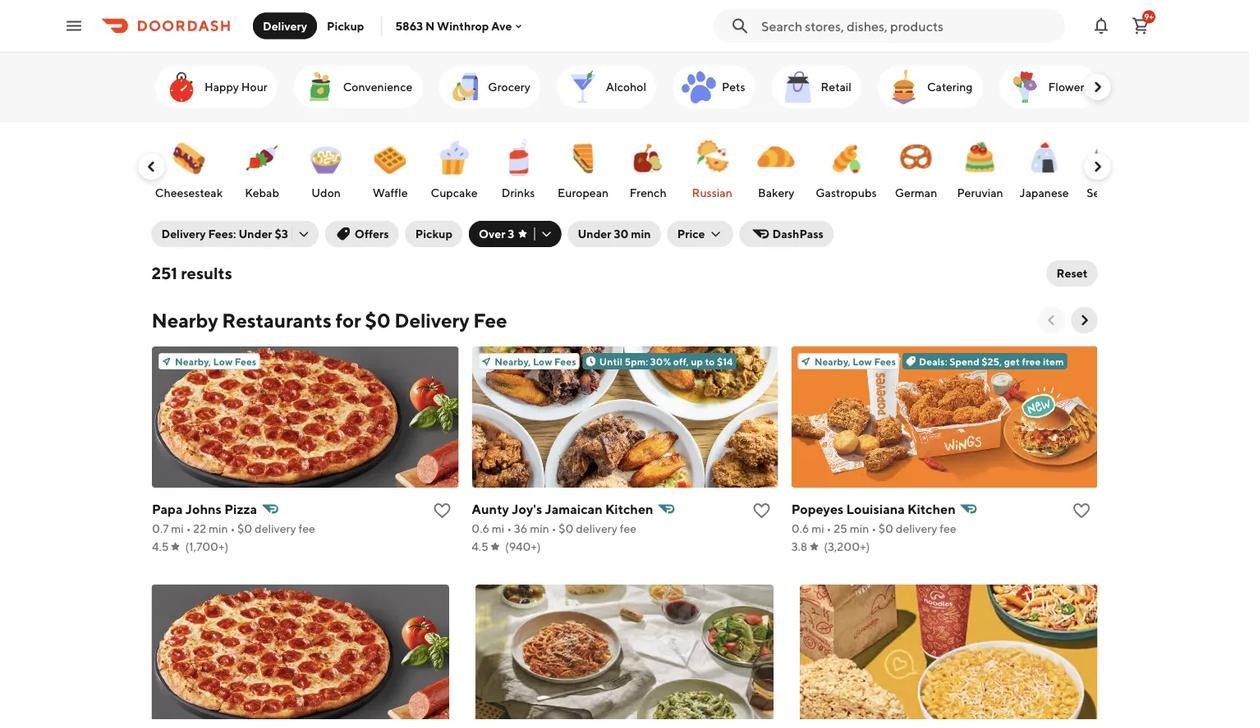 Task type: describe. For each thing, give the bounding box(es) containing it.
9+
[[1145, 12, 1154, 21]]

retail link
[[772, 66, 861, 108]]

joy's
[[512, 502, 542, 517]]

dashpass button
[[740, 221, 834, 247]]

2 • from the left
[[230, 522, 235, 536]]

0.7 mi • 22 min • $​0 delivery fee
[[152, 522, 315, 536]]

jamaican
[[545, 502, 602, 517]]

waffle
[[373, 186, 408, 200]]

25
[[834, 522, 847, 536]]

$14
[[717, 356, 733, 367]]

item
[[1043, 356, 1064, 367]]

$25,
[[982, 356, 1002, 367]]

1 vertical spatial previous button of carousel image
[[1044, 312, 1060, 329]]

spend
[[950, 356, 980, 367]]

catering
[[927, 80, 973, 94]]

alcohol
[[606, 80, 646, 94]]

over
[[479, 227, 506, 241]]

4.5 for papa johns pizza
[[152, 540, 169, 554]]

grocery
[[488, 80, 530, 94]]

papa johns pizza
[[152, 502, 257, 517]]

under 30 min button
[[568, 221, 661, 247]]

4.5 for aunty joy's jamaican kitchen
[[471, 540, 488, 554]]

convenience image
[[300, 67, 340, 107]]

1 nearby, low fees from the left
[[175, 356, 256, 367]]

nearby, for popeyes
[[814, 356, 851, 367]]

happy hour
[[204, 80, 267, 94]]

results
[[181, 264, 232, 283]]

cupcake
[[431, 186, 478, 200]]

cheesesteak
[[155, 186, 223, 200]]

deals:
[[919, 356, 948, 367]]

0.6 mi • 25 min • $​0 delivery fee
[[791, 522, 957, 536]]

fee for popeyes louisiana kitchen
[[940, 522, 957, 536]]

251
[[152, 264, 178, 283]]

up
[[691, 356, 703, 367]]

0 vertical spatial pickup button
[[317, 13, 374, 39]]

0 items, open order cart image
[[1131, 16, 1151, 36]]

flowers image
[[1006, 67, 1045, 107]]

drinks
[[502, 186, 535, 200]]

reset button
[[1047, 260, 1098, 287]]

japanese
[[1020, 186, 1070, 200]]

low for popeyes louisiana kitchen
[[853, 356, 872, 367]]

n
[[426, 19, 435, 33]]

5863 n winthrop ave button
[[396, 19, 525, 33]]

30%
[[650, 356, 671, 367]]

pizza
[[224, 502, 257, 517]]

peruvian
[[958, 186, 1004, 200]]

convenience link
[[294, 66, 422, 108]]

click to add this store to your saved list image for popeyes louisiana kitchen
[[1072, 501, 1092, 521]]

grocery image
[[445, 67, 485, 107]]

min for papa johns pizza
[[208, 522, 228, 536]]

fees for aunty
[[554, 356, 576, 367]]

retail
[[821, 80, 852, 94]]

1 vertical spatial next button of carousel image
[[1077, 312, 1093, 329]]

mi for popeyes
[[812, 522, 824, 536]]

papa
[[152, 502, 182, 517]]

free
[[1022, 356, 1041, 367]]

3 • from the left
[[507, 522, 512, 536]]

(3,200+)
[[824, 540, 870, 554]]

hour
[[241, 80, 267, 94]]

delivery for pizza
[[254, 522, 296, 536]]

0 vertical spatial previous button of carousel image
[[143, 159, 160, 175]]

click to add this store to your saved list image
[[432, 501, 452, 521]]

kebab
[[245, 186, 279, 200]]

until
[[599, 356, 623, 367]]

off,
[[673, 356, 689, 367]]

aunty
[[471, 502, 509, 517]]

french
[[630, 186, 667, 200]]

3
[[508, 227, 515, 241]]

flowers
[[1048, 80, 1090, 94]]

2 horizontal spatial delivery
[[395, 309, 470, 332]]

retail image
[[778, 67, 818, 107]]

over 3 button
[[469, 221, 562, 247]]

restaurants
[[222, 309, 332, 332]]

udon
[[312, 186, 341, 200]]

fee for papa johns pizza
[[298, 522, 315, 536]]

$0
[[365, 309, 391, 332]]

22
[[193, 522, 206, 536]]

over 3
[[479, 227, 515, 241]]

until 5pm: 30% off, up to $14
[[599, 356, 733, 367]]

gastropubs
[[816, 186, 877, 200]]

delivery button
[[253, 13, 317, 39]]

1 fees from the left
[[234, 356, 256, 367]]

0 vertical spatial next button of carousel image
[[1090, 79, 1106, 95]]

0.6 for popeyes louisiana kitchen
[[791, 522, 809, 536]]

(940+)
[[505, 540, 541, 554]]

alcohol link
[[557, 66, 656, 108]]

bakery
[[758, 186, 795, 200]]

louisiana
[[846, 502, 905, 517]]

catering image
[[885, 67, 924, 107]]

european
[[558, 186, 609, 200]]

german
[[895, 186, 938, 200]]

251 results
[[152, 264, 232, 283]]

offers
[[355, 227, 389, 241]]

low for aunty joy's jamaican kitchen
[[533, 356, 552, 367]]



Task type: locate. For each thing, give the bounding box(es) containing it.
0 horizontal spatial low
[[213, 356, 232, 367]]

reset
[[1057, 267, 1088, 280]]

previous button of carousel image up cheesesteak
[[143, 159, 160, 175]]

0 horizontal spatial pickup
[[327, 19, 364, 32]]

0 horizontal spatial previous button of carousel image
[[143, 159, 160, 175]]

happy hour image
[[161, 67, 201, 107]]

low
[[213, 356, 232, 367], [533, 356, 552, 367], [853, 356, 872, 367]]

seafood
[[1087, 186, 1131, 200]]

$​0 down aunty joy's jamaican kitchen
[[559, 522, 574, 536]]

fees
[[234, 356, 256, 367], [554, 356, 576, 367], [874, 356, 896, 367]]

delivery for delivery fees: under $3
[[161, 227, 206, 241]]

2 low from the left
[[533, 356, 552, 367]]

2 horizontal spatial delivery
[[896, 522, 937, 536]]

3.8
[[791, 540, 808, 554]]

price
[[678, 227, 705, 241]]

$​0
[[237, 522, 252, 536], [559, 522, 574, 536], [879, 522, 894, 536]]

0.6 up the 3.8
[[791, 522, 809, 536]]

mi right 0.7
[[171, 522, 184, 536]]

fees left until
[[554, 356, 576, 367]]

0 horizontal spatial nearby,
[[175, 356, 211, 367]]

4.5 down aunty
[[471, 540, 488, 554]]

3 mi from the left
[[812, 522, 824, 536]]

delivery fees: under $3
[[161, 227, 288, 241]]

1 kitchen from the left
[[605, 502, 653, 517]]

3 delivery from the left
[[896, 522, 937, 536]]

delivery inside button
[[263, 19, 307, 32]]

price button
[[668, 221, 733, 247]]

• left 36
[[507, 522, 512, 536]]

delivery left the fees:
[[161, 227, 206, 241]]

mi
[[171, 522, 184, 536], [492, 522, 504, 536], [812, 522, 824, 536]]

for
[[336, 309, 361, 332]]

2 delivery from the left
[[576, 522, 617, 536]]

$​0 for jamaican
[[559, 522, 574, 536]]

pets
[[722, 80, 745, 94]]

0 horizontal spatial $​0
[[237, 522, 252, 536]]

delivery
[[263, 19, 307, 32], [161, 227, 206, 241], [395, 309, 470, 332]]

0.7
[[152, 522, 168, 536]]

0 horizontal spatial fee
[[298, 522, 315, 536]]

$​0 down pizza
[[237, 522, 252, 536]]

0 vertical spatial delivery
[[263, 19, 307, 32]]

mi down popeyes
[[812, 522, 824, 536]]

1 horizontal spatial low
[[533, 356, 552, 367]]

nearby, low fees
[[175, 356, 256, 367], [495, 356, 576, 367], [814, 356, 896, 367]]

2 horizontal spatial nearby,
[[814, 356, 851, 367]]

2 kitchen from the left
[[908, 502, 956, 517]]

russian
[[692, 186, 733, 200]]

1 delivery from the left
[[254, 522, 296, 536]]

2 horizontal spatial mi
[[812, 522, 824, 536]]

under 30 min
[[578, 227, 651, 241]]

1 horizontal spatial 0.6
[[791, 522, 809, 536]]

low down nearby
[[213, 356, 232, 367]]

• left 22
[[186, 522, 191, 536]]

pets link
[[673, 66, 755, 108]]

delivery down 'jamaican'
[[576, 522, 617, 536]]

0.6
[[471, 522, 489, 536], [791, 522, 809, 536]]

grocery link
[[439, 66, 540, 108]]

5 • from the left
[[827, 522, 831, 536]]

1 horizontal spatial click to add this store to your saved list image
[[1072, 501, 1092, 521]]

3 $​0 from the left
[[879, 522, 894, 536]]

nearby, low fees for popeyes louisiana kitchen
[[814, 356, 896, 367]]

min for popeyes louisiana kitchen
[[850, 522, 869, 536]]

2 under from the left
[[578, 227, 612, 241]]

30
[[614, 227, 629, 241]]

1 horizontal spatial nearby, low fees
[[495, 356, 576, 367]]

min right 30
[[631, 227, 651, 241]]

deals: spend $25, get free item
[[919, 356, 1064, 367]]

1 horizontal spatial fees
[[554, 356, 576, 367]]

3 fees from the left
[[874, 356, 896, 367]]

9+ button
[[1125, 9, 1158, 42]]

2 0.6 from the left
[[791, 522, 809, 536]]

0 horizontal spatial fees
[[234, 356, 256, 367]]

under left the $3
[[239, 227, 272, 241]]

2 horizontal spatial nearby, low fees
[[814, 356, 896, 367]]

0 horizontal spatial 4.5
[[152, 540, 169, 554]]

dashpass
[[773, 227, 824, 241]]

delivery for delivery
[[263, 19, 307, 32]]

popeyes
[[791, 502, 844, 517]]

0 horizontal spatial delivery
[[161, 227, 206, 241]]

pets image
[[679, 67, 719, 107]]

previous button of carousel image up the "item"
[[1044, 312, 1060, 329]]

0 horizontal spatial nearby, low fees
[[175, 356, 256, 367]]

1 fee from the left
[[298, 522, 315, 536]]

1 horizontal spatial mi
[[492, 522, 504, 536]]

under inside button
[[578, 227, 612, 241]]

delivery up hour
[[263, 19, 307, 32]]

pickup
[[327, 19, 364, 32], [415, 227, 453, 241]]

nearby, low fees left deals:
[[814, 356, 896, 367]]

•
[[186, 522, 191, 536], [230, 522, 235, 536], [507, 522, 512, 536], [551, 522, 556, 536], [827, 522, 831, 536], [872, 522, 876, 536]]

fees:
[[208, 227, 236, 241]]

2 nearby, from the left
[[495, 356, 531, 367]]

0.6 mi • 36 min • $​0 delivery fee
[[471, 522, 636, 536]]

flowers link
[[999, 66, 1099, 108]]

nearby, low fees down nearby
[[175, 356, 256, 367]]

1 under from the left
[[239, 227, 272, 241]]

0 vertical spatial pickup
[[327, 19, 364, 32]]

convenience
[[343, 80, 412, 94]]

get
[[1004, 356, 1020, 367]]

johns
[[185, 502, 221, 517]]

happy hour link
[[155, 66, 277, 108]]

min right 36
[[530, 522, 549, 536]]

delivery for jamaican
[[576, 522, 617, 536]]

delivery for kitchen
[[896, 522, 937, 536]]

1 nearby, from the left
[[175, 356, 211, 367]]

1 vertical spatial delivery
[[161, 227, 206, 241]]

36
[[514, 522, 527, 536]]

4.5 down 0.7
[[152, 540, 169, 554]]

• down pizza
[[230, 522, 235, 536]]

1 4.5 from the left
[[152, 540, 169, 554]]

1 horizontal spatial delivery
[[263, 19, 307, 32]]

5863 n winthrop ave
[[396, 19, 512, 33]]

click to add this store to your saved list image for aunty joy's jamaican kitchen
[[752, 501, 772, 521]]

• left 25
[[827, 522, 831, 536]]

0 horizontal spatial delivery
[[254, 522, 296, 536]]

1 mi from the left
[[171, 522, 184, 536]]

1 horizontal spatial delivery
[[576, 522, 617, 536]]

0 horizontal spatial under
[[239, 227, 272, 241]]

1 horizontal spatial pickup
[[415, 227, 453, 241]]

1 horizontal spatial kitchen
[[908, 502, 956, 517]]

pickup button up 'convenience' link
[[317, 13, 374, 39]]

5863
[[396, 19, 423, 33]]

fee for aunty joy's jamaican kitchen
[[620, 522, 636, 536]]

2 nearby, low fees from the left
[[495, 356, 576, 367]]

1 horizontal spatial pickup button
[[406, 221, 463, 247]]

alcohol image
[[563, 67, 603, 107]]

2 horizontal spatial low
[[853, 356, 872, 367]]

fees down restaurants
[[234, 356, 256, 367]]

1 $​0 from the left
[[237, 522, 252, 536]]

3 nearby, low fees from the left
[[814, 356, 896, 367]]

offers button
[[325, 221, 399, 247]]

0 horizontal spatial 0.6
[[471, 522, 489, 536]]

next button of carousel image right flowers
[[1090, 79, 1106, 95]]

0 horizontal spatial kitchen
[[605, 502, 653, 517]]

1 horizontal spatial previous button of carousel image
[[1044, 312, 1060, 329]]

1 • from the left
[[186, 522, 191, 536]]

1 horizontal spatial nearby,
[[495, 356, 531, 367]]

fees left deals:
[[874, 356, 896, 367]]

min inside button
[[631, 227, 651, 241]]

next button of carousel image
[[1090, 159, 1106, 175]]

2 fees from the left
[[554, 356, 576, 367]]

2 fee from the left
[[620, 522, 636, 536]]

0.6 for aunty joy's jamaican kitchen
[[471, 522, 489, 536]]

under left 30
[[578, 227, 612, 241]]

5pm:
[[625, 356, 648, 367]]

• down aunty joy's jamaican kitchen
[[551, 522, 556, 536]]

low left deals:
[[853, 356, 872, 367]]

kitchen right 'jamaican'
[[605, 502, 653, 517]]

mi for papa
[[171, 522, 184, 536]]

6 • from the left
[[872, 522, 876, 536]]

pickup button
[[317, 13, 374, 39], [406, 221, 463, 247]]

1 click to add this store to your saved list image from the left
[[752, 501, 772, 521]]

ave
[[492, 19, 512, 33]]

delivery down pizza
[[254, 522, 296, 536]]

1 horizontal spatial fee
[[620, 522, 636, 536]]

1 low from the left
[[213, 356, 232, 367]]

catering link
[[878, 66, 983, 108]]

notification bell image
[[1092, 16, 1112, 36]]

2 horizontal spatial $​0
[[879, 522, 894, 536]]

winthrop
[[437, 19, 489, 33]]

nearby, low fees for aunty joy's jamaican kitchen
[[495, 356, 576, 367]]

popeyes louisiana kitchen
[[791, 502, 956, 517]]

2 mi from the left
[[492, 522, 504, 536]]

mi for aunty
[[492, 522, 504, 536]]

1 vertical spatial pickup
[[415, 227, 453, 241]]

Store search: begin typing to search for stores available on DoorDash text field
[[762, 17, 1056, 35]]

delivery right $0
[[395, 309, 470, 332]]

pickup right delivery button at the left top of page
[[327, 19, 364, 32]]

previous button of carousel image
[[143, 159, 160, 175], [1044, 312, 1060, 329]]

min for aunty joy's jamaican kitchen
[[530, 522, 549, 536]]

0.6 down aunty
[[471, 522, 489, 536]]

0 horizontal spatial mi
[[171, 522, 184, 536]]

open menu image
[[64, 16, 84, 36]]

2 click to add this store to your saved list image from the left
[[1072, 501, 1092, 521]]

mi down aunty
[[492, 522, 504, 536]]

1 horizontal spatial under
[[578, 227, 612, 241]]

(1,700+)
[[185, 540, 228, 554]]

$3
[[275, 227, 288, 241]]

$​0 for kitchen
[[879, 522, 894, 536]]

under
[[239, 227, 272, 241], [578, 227, 612, 241]]

low left until
[[533, 356, 552, 367]]

nearby, low fees down "fee"
[[495, 356, 576, 367]]

pickup button down "cupcake"
[[406, 221, 463, 247]]

nearby, for aunty
[[495, 356, 531, 367]]

2 vertical spatial delivery
[[395, 309, 470, 332]]

3 nearby, from the left
[[814, 356, 851, 367]]

$​0 for pizza
[[237, 522, 252, 536]]

2 horizontal spatial fees
[[874, 356, 896, 367]]

pickup down "cupcake"
[[415, 227, 453, 241]]

click to add this store to your saved list image
[[752, 501, 772, 521], [1072, 501, 1092, 521]]

3 low from the left
[[853, 356, 872, 367]]

to
[[705, 356, 715, 367]]

aunty joy's jamaican kitchen
[[471, 502, 653, 517]]

0 horizontal spatial pickup button
[[317, 13, 374, 39]]

kitchen
[[605, 502, 653, 517], [908, 502, 956, 517]]

delivery down the louisiana
[[896, 522, 937, 536]]

2 horizontal spatial fee
[[940, 522, 957, 536]]

0 horizontal spatial click to add this store to your saved list image
[[752, 501, 772, 521]]

fees for popeyes
[[874, 356, 896, 367]]

1 0.6 from the left
[[471, 522, 489, 536]]

nearby restaurants for $0 delivery fee
[[152, 309, 507, 332]]

4 • from the left
[[551, 522, 556, 536]]

next button of carousel image
[[1090, 79, 1106, 95], [1077, 312, 1093, 329]]

2 4.5 from the left
[[471, 540, 488, 554]]

• down "popeyes louisiana kitchen"
[[872, 522, 876, 536]]

1 vertical spatial pickup button
[[406, 221, 463, 247]]

1 horizontal spatial $​0
[[559, 522, 574, 536]]

next button of carousel image down the reset button
[[1077, 312, 1093, 329]]

min right 22
[[208, 522, 228, 536]]

happy
[[204, 80, 239, 94]]

2 $​0 from the left
[[559, 522, 574, 536]]

fee
[[298, 522, 315, 536], [620, 522, 636, 536], [940, 522, 957, 536]]

$​0 down the louisiana
[[879, 522, 894, 536]]

1 horizontal spatial 4.5
[[471, 540, 488, 554]]

fee
[[474, 309, 507, 332]]

3 fee from the left
[[940, 522, 957, 536]]

kitchen right the louisiana
[[908, 502, 956, 517]]

nearby
[[152, 309, 218, 332]]

min right 25
[[850, 522, 869, 536]]



Task type: vqa. For each thing, say whether or not it's contained in the screenshot.
the left Click to add this store to your saved list icon
yes



